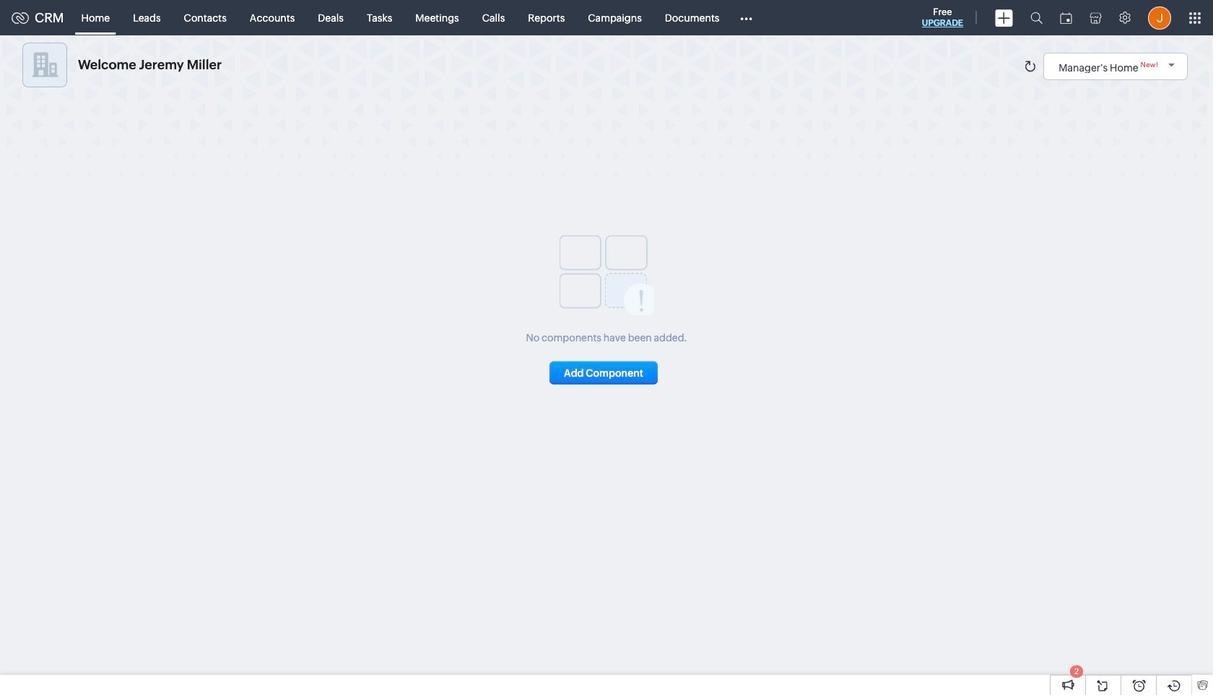 Task type: describe. For each thing, give the bounding box(es) containing it.
create menu image
[[996, 9, 1014, 26]]

profile element
[[1140, 0, 1181, 35]]

search image
[[1031, 12, 1043, 24]]

create menu element
[[987, 0, 1022, 35]]

calendar image
[[1061, 12, 1073, 23]]

search element
[[1022, 0, 1052, 35]]



Task type: locate. For each thing, give the bounding box(es) containing it.
logo image
[[12, 12, 29, 23]]

Other Modules field
[[732, 6, 763, 29]]

profile image
[[1149, 6, 1172, 29]]



Task type: vqa. For each thing, say whether or not it's contained in the screenshot.
Create Menu element
yes



